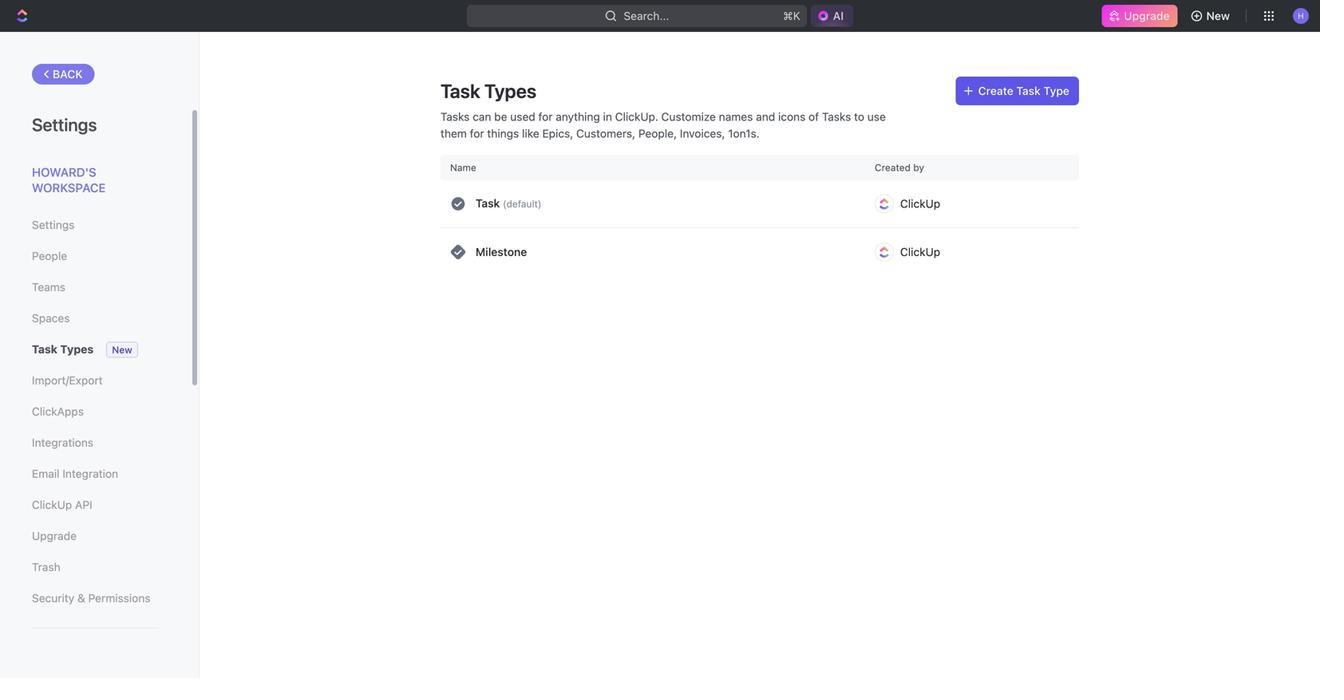 Task type: locate. For each thing, give the bounding box(es) containing it.
integration
[[63, 467, 118, 481]]

1 vertical spatial upgrade
[[32, 530, 77, 543]]

1 vertical spatial for
[[470, 127, 484, 140]]

upgrade
[[1124, 9, 1170, 22], [32, 530, 77, 543]]

back link
[[32, 64, 95, 85]]

tasks can be used for anything in clickup. customize names and icons of tasks to use them for things like epics, customers, people, invoices, 1on1s.
[[441, 110, 886, 140]]

integrations link
[[32, 430, 159, 457]]

1 tasks from the left
[[441, 110, 470, 123]]

upgrade down "clickup api"
[[32, 530, 77, 543]]

use
[[868, 110, 886, 123]]

tasks
[[441, 110, 470, 123], [822, 110, 851, 123]]

for
[[539, 110, 553, 123], [470, 127, 484, 140]]

1 vertical spatial new
[[112, 345, 132, 356]]

2 tasks from the left
[[822, 110, 851, 123]]

1 horizontal spatial upgrade link
[[1102, 5, 1178, 27]]

names
[[719, 110, 753, 123]]

to
[[854, 110, 865, 123]]

people
[[32, 250, 67, 263]]

tasks left to
[[822, 110, 851, 123]]

settings
[[32, 114, 97, 135], [32, 218, 75, 232]]

clickup
[[901, 197, 941, 210], [901, 246, 941, 259], [32, 499, 72, 512]]

1 horizontal spatial new
[[1207, 9, 1230, 22]]

task types up the import/export
[[32, 343, 94, 356]]

ai
[[833, 9, 844, 22]]

0 horizontal spatial new
[[112, 345, 132, 356]]

1 horizontal spatial for
[[539, 110, 553, 123]]

0 vertical spatial task types
[[441, 80, 537, 102]]

0 vertical spatial upgrade
[[1124, 9, 1170, 22]]

by
[[914, 162, 925, 173]]

h button
[[1289, 3, 1314, 29]]

task types
[[441, 80, 537, 102], [32, 343, 94, 356]]

1 horizontal spatial tasks
[[822, 110, 851, 123]]

types inside settings element
[[60, 343, 94, 356]]

howard's workspace
[[32, 165, 106, 195]]

2 settings from the top
[[32, 218, 75, 232]]

0 horizontal spatial task types
[[32, 343, 94, 356]]

settings up people
[[32, 218, 75, 232]]

email
[[32, 467, 59, 481]]

1 horizontal spatial upgrade
[[1124, 9, 1170, 22]]

0 vertical spatial clickup
[[901, 197, 941, 210]]

0 horizontal spatial upgrade link
[[32, 523, 159, 550]]

clickup.
[[615, 110, 659, 123]]

api
[[75, 499, 92, 512]]

people link
[[32, 243, 159, 270]]

1 settings from the top
[[32, 114, 97, 135]]

task left type
[[1017, 84, 1041, 97]]

task inside settings element
[[32, 343, 57, 356]]

0 horizontal spatial upgrade
[[32, 530, 77, 543]]

security
[[32, 592, 74, 605]]

types up be
[[485, 80, 537, 102]]

settings up the howard's
[[32, 114, 97, 135]]

types
[[485, 80, 537, 102], [60, 343, 94, 356]]

things
[[487, 127, 519, 140]]

tasks up them
[[441, 110, 470, 123]]

in
[[603, 110, 612, 123]]

1 vertical spatial clickup
[[901, 246, 941, 259]]

clickup api link
[[32, 492, 159, 519]]

epics,
[[543, 127, 574, 140]]

task types up the can
[[441, 80, 537, 102]]

task (default)
[[476, 197, 542, 210]]

0 horizontal spatial tasks
[[441, 110, 470, 123]]

0 horizontal spatial for
[[470, 127, 484, 140]]

1 vertical spatial settings
[[32, 218, 75, 232]]

h
[[1298, 11, 1304, 20]]

people,
[[639, 127, 677, 140]]

created by
[[875, 162, 925, 173]]

and
[[756, 110, 775, 123]]

0 vertical spatial for
[[539, 110, 553, 123]]

1 vertical spatial task types
[[32, 343, 94, 356]]

invoices,
[[680, 127, 725, 140]]

permissions
[[88, 592, 150, 605]]

task
[[441, 80, 480, 102], [1017, 84, 1041, 97], [476, 197, 500, 210], [32, 343, 57, 356]]

settings inside settings link
[[32, 218, 75, 232]]

upgrade link
[[1102, 5, 1178, 27], [32, 523, 159, 550]]

upgrade link down clickup api link
[[32, 523, 159, 550]]

for down the can
[[470, 127, 484, 140]]

new inside settings element
[[112, 345, 132, 356]]

like
[[522, 127, 540, 140]]

task down "spaces"
[[32, 343, 57, 356]]

of
[[809, 110, 819, 123]]

new
[[1207, 9, 1230, 22], [112, 345, 132, 356]]

security & permissions
[[32, 592, 150, 605]]

1on1s.
[[728, 127, 760, 140]]

0 vertical spatial settings
[[32, 114, 97, 135]]

created
[[875, 162, 911, 173]]

clickup for milestone
[[901, 246, 941, 259]]

1 vertical spatial types
[[60, 343, 94, 356]]

upgrade left new button
[[1124, 9, 1170, 22]]

used
[[510, 110, 536, 123]]

anything
[[556, 110, 600, 123]]

upgrade link left new button
[[1102, 5, 1178, 27]]

1 vertical spatial upgrade link
[[32, 523, 159, 550]]

0 vertical spatial new
[[1207, 9, 1230, 22]]

settings link
[[32, 212, 159, 239]]

for up epics,
[[539, 110, 553, 123]]

2 vertical spatial clickup
[[32, 499, 72, 512]]

import/export link
[[32, 367, 159, 394]]

new button
[[1185, 3, 1240, 29]]

teams link
[[32, 274, 159, 301]]

types up the import/export
[[60, 343, 94, 356]]

1 horizontal spatial types
[[485, 80, 537, 102]]

0 horizontal spatial types
[[60, 343, 94, 356]]



Task type: vqa. For each thing, say whether or not it's contained in the screenshot.
Task (default)
yes



Task type: describe. For each thing, give the bounding box(es) containing it.
milestone
[[476, 246, 527, 259]]

teams
[[32, 281, 65, 294]]

email integration
[[32, 467, 118, 481]]

task left (default) at the left top of the page
[[476, 197, 500, 210]]

customers,
[[577, 127, 636, 140]]

clickup inside settings element
[[32, 499, 72, 512]]

spaces link
[[32, 305, 159, 332]]

be
[[494, 110, 507, 123]]

1 horizontal spatial task types
[[441, 80, 537, 102]]

type
[[1044, 84, 1070, 97]]

0 vertical spatial upgrade link
[[1102, 5, 1178, 27]]

clickup api
[[32, 499, 92, 512]]

back
[[53, 67, 83, 81]]

trash link
[[32, 554, 159, 581]]

ai button
[[811, 5, 854, 27]]

task up the can
[[441, 80, 480, 102]]

icons
[[778, 110, 806, 123]]

(default)
[[503, 199, 542, 210]]

create task type
[[979, 84, 1070, 97]]

can
[[473, 110, 491, 123]]

search...
[[624, 9, 669, 22]]

clickapps link
[[32, 398, 159, 426]]

integrations
[[32, 436, 93, 450]]

task types inside settings element
[[32, 343, 94, 356]]

spaces
[[32, 312, 70, 325]]

email integration link
[[32, 461, 159, 488]]

clickapps
[[32, 405, 84, 418]]

clickup for task
[[901, 197, 941, 210]]

workspace
[[32, 181, 106, 195]]

create task type button
[[956, 77, 1079, 105]]

customize
[[662, 110, 716, 123]]

⌘k
[[783, 9, 801, 22]]

name
[[450, 162, 477, 173]]

settings element
[[0, 32, 200, 679]]

security & permissions link
[[32, 585, 159, 612]]

upgrade link inside settings element
[[32, 523, 159, 550]]

upgrade inside settings element
[[32, 530, 77, 543]]

0 vertical spatial types
[[485, 80, 537, 102]]

new inside button
[[1207, 9, 1230, 22]]

trash
[[32, 561, 60, 574]]

howard's
[[32, 165, 96, 179]]

them
[[441, 127, 467, 140]]

import/export
[[32, 374, 103, 387]]

&
[[77, 592, 85, 605]]

create
[[979, 84, 1014, 97]]

task inside create task type button
[[1017, 84, 1041, 97]]



